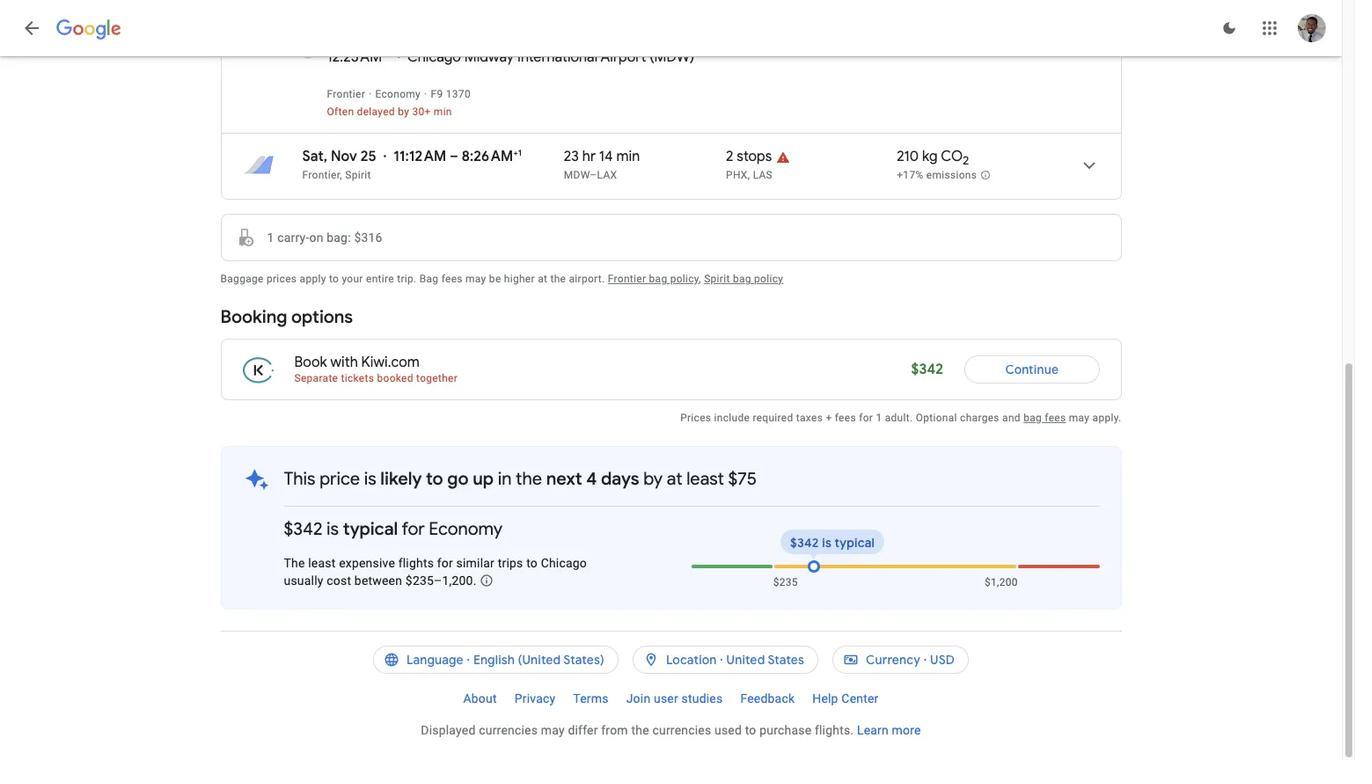 Task type: vqa. For each thing, say whether or not it's contained in the screenshot.
Continue
yes



Task type: describe. For each thing, give the bounding box(es) containing it.
carry-
[[277, 231, 309, 245]]

$342 for $342
[[911, 361, 944, 379]]

emissions
[[927, 169, 977, 182]]

english
[[473, 653, 515, 668]]

airport
[[601, 48, 647, 66]]

11:12 am – 8:26 am +1
[[394, 147, 522, 165]]

Arrival time: 8:26 AM on  Sunday, November 26. text field
[[462, 147, 522, 165]]

list containing 12:25 am
[[221, 0, 1121, 199]]

next
[[546, 468, 582, 490]]

stops
[[737, 148, 772, 165]]

0 horizontal spatial chicago
[[407, 48, 461, 66]]

booking
[[221, 306, 287, 328]]

sat,
[[302, 148, 328, 165]]

apply.
[[1093, 412, 1122, 424]]

2 stops flight. element
[[726, 148, 772, 168]]

lax
[[597, 169, 617, 181]]

$235–1,200.
[[406, 574, 477, 588]]

used
[[715, 724, 742, 738]]

entire
[[366, 273, 394, 285]]

210
[[897, 148, 919, 165]]

total duration 23 hr 14 min. element
[[564, 148, 726, 168]]

midway
[[465, 48, 514, 66]]

typical for $342 is typical for economy
[[343, 518, 398, 540]]

prices include required taxes + fees for 1 adult. optional charges and bag fees may apply.
[[681, 412, 1122, 424]]

united states
[[727, 653, 805, 668]]

$235
[[773, 576, 798, 589]]

1 vertical spatial by
[[644, 468, 663, 490]]

1 horizontal spatial may
[[541, 724, 565, 738]]

1 horizontal spatial 1
[[876, 412, 882, 424]]

is for $342 is typical for economy
[[327, 518, 339, 540]]

between
[[355, 574, 402, 588]]

to left the your
[[329, 273, 339, 285]]

+1 inside 12:25 am +1
[[382, 48, 391, 59]]

states
[[768, 653, 805, 668]]

1 carry-on bag costs 316 us dollars element
[[235, 227, 383, 248]]

layover (1 of 2) is a 7 hr 49 min layover at phoenix sky harbor international airport in phoenix. layover (2 of 2) is a 9 hr overnight layover at harry reid international airport in las vegas. element
[[726, 168, 888, 182]]

phx , las
[[726, 169, 773, 181]]

1 vertical spatial ,
[[699, 273, 701, 285]]

kg
[[923, 148, 938, 165]]

the least expensive flights for similar trips to chicago usually cost between $235–1,200.
[[284, 556, 587, 588]]

trip.
[[397, 273, 417, 285]]

$342 for $342 is typical
[[791, 535, 819, 551]]

bag fees button
[[1024, 412, 1066, 424]]

342 US dollars text field
[[911, 361, 944, 379]]

feedback
[[741, 692, 795, 706]]

to right used
[[745, 724, 757, 738]]

(mdw)
[[650, 48, 695, 66]]

this
[[284, 468, 316, 490]]

, inside layover (1 of 2) is a 7 hr 49 min layover at phoenix sky harbor international airport in phoenix. layover (2 of 2) is a 9 hr overnight layover at harry reid international airport in las vegas. element
[[748, 169, 750, 181]]

1 horizontal spatial fees
[[835, 412, 856, 424]]

+17% emissions
[[897, 169, 977, 182]]

terms link
[[565, 685, 618, 713]]

airport.
[[569, 273, 605, 285]]

often delayed by 30+ min
[[327, 106, 452, 118]]

mdw
[[564, 169, 590, 181]]

help center
[[813, 692, 879, 706]]

privacy
[[515, 692, 556, 706]]

1 horizontal spatial bag
[[733, 273, 752, 285]]

and
[[1003, 412, 1021, 424]]

learn more about price insights image
[[480, 574, 494, 588]]

11:12 am
[[394, 148, 446, 165]]

1 horizontal spatial spirit
[[704, 273, 730, 285]]

displayed
[[421, 724, 476, 738]]

1 inside 1 carry-on bag costs 316 us dollars element
[[267, 231, 274, 245]]

charges
[[960, 412, 1000, 424]]

language
[[407, 653, 464, 668]]

help
[[813, 692, 839, 706]]

prices
[[267, 273, 297, 285]]

baggage
[[221, 273, 264, 285]]

frontier,
[[302, 169, 342, 181]]

currency
[[866, 653, 921, 668]]

1 horizontal spatial the
[[551, 273, 566, 285]]

0 vertical spatial at
[[538, 273, 548, 285]]

higher
[[504, 273, 535, 285]]

$1,200
[[985, 576, 1018, 589]]

cost
[[327, 574, 351, 588]]

purchase
[[760, 724, 812, 738]]

bag:
[[327, 231, 351, 245]]

up
[[473, 468, 494, 490]]

1 horizontal spatial frontier
[[608, 273, 646, 285]]

2 horizontal spatial fees
[[1045, 412, 1066, 424]]

chicago inside 'the least expensive flights for similar trips to chicago usually cost between $235–1,200.'
[[541, 556, 587, 570]]

from
[[601, 724, 628, 738]]

to inside 'the least expensive flights for similar trips to chicago usually cost between $235–1,200.'
[[527, 556, 538, 570]]

chicago midway international airport (mdw)
[[407, 48, 695, 66]]

international
[[518, 48, 598, 66]]

flight details. return flight on saturday, november 25. leaves chicago midway international airport at 11:12 am on saturday, november 25 and arrives at los angeles international airport at 8:26 am on sunday, november 26. image
[[1068, 144, 1110, 187]]

flights
[[398, 556, 434, 570]]

the
[[284, 556, 305, 570]]

4
[[586, 468, 597, 490]]

2 horizontal spatial bag
[[1024, 412, 1042, 424]]

210 kg co 2
[[897, 148, 969, 168]]

$342 is typical
[[791, 535, 875, 551]]

displayed currencies may differ from the currencies used to purchase flights. learn more
[[421, 724, 921, 738]]

this price is likely to go up in the next 4 days by at least $75
[[284, 468, 757, 490]]

14
[[599, 148, 613, 165]]

0 horizontal spatial min
[[434, 106, 452, 118]]

book
[[294, 354, 327, 371]]

0 horizontal spatial the
[[516, 468, 542, 490]]

1 currencies from the left
[[479, 724, 538, 738]]

return flight on saturday, november 25. leaves chicago midway international airport at 11:12 am on saturday, november 25 and arrives at los angeles international airport at 8:26 am on sunday, november 26. element
[[302, 147, 522, 165]]

learn more link
[[857, 724, 921, 738]]

center
[[842, 692, 879, 706]]

1 vertical spatial may
[[1069, 412, 1090, 424]]

change appearance image
[[1209, 7, 1251, 49]]

2 stops
[[726, 148, 772, 165]]

0 horizontal spatial fees
[[442, 273, 463, 285]]

0 vertical spatial by
[[398, 106, 409, 118]]

baggage prices apply to your entire trip.  bag fees may be higher at the airport. frontier bag policy , spirit bag policy
[[221, 273, 784, 285]]

frontier bag policy link
[[608, 273, 699, 285]]

english (united states)
[[473, 653, 605, 668]]



Task type: locate. For each thing, give the bounding box(es) containing it.
0 vertical spatial ,
[[748, 169, 750, 181]]

1 horizontal spatial min
[[617, 148, 640, 165]]

+1 inside 11:12 am – 8:26 am +1
[[513, 147, 522, 158]]

by right days
[[644, 468, 663, 490]]

0 vertical spatial –
[[450, 148, 459, 165]]

apply
[[300, 273, 326, 285]]

2 vertical spatial for
[[437, 556, 453, 570]]

0 horizontal spatial for
[[402, 518, 425, 540]]

1 horizontal spatial least
[[687, 468, 724, 490]]

23 hr 14 min mdw – lax
[[564, 148, 640, 181]]

join user studies link
[[618, 685, 732, 713]]

1 horizontal spatial +1
[[513, 147, 522, 158]]

least left $75
[[687, 468, 724, 490]]

price
[[320, 468, 360, 490]]

$342 up the
[[284, 518, 323, 540]]

spirit right frontier bag policy link
[[704, 273, 730, 285]]

typical
[[343, 518, 398, 540], [835, 535, 875, 551]]

may
[[466, 273, 486, 285], [1069, 412, 1090, 424], [541, 724, 565, 738]]

required
[[753, 412, 794, 424]]

1 horizontal spatial typical
[[835, 535, 875, 551]]

0 horizontal spatial currencies
[[479, 724, 538, 738]]

the left airport. at the left
[[551, 273, 566, 285]]

expensive
[[339, 556, 395, 570]]

fees right +
[[835, 412, 856, 424]]

optional
[[916, 412, 958, 424]]

min
[[434, 106, 452, 118], [617, 148, 640, 165]]

by left 30+
[[398, 106, 409, 118]]

0 horizontal spatial may
[[466, 273, 486, 285]]

1 vertical spatial for
[[402, 518, 425, 540]]

may left apply. at the bottom right of page
[[1069, 412, 1090, 424]]

2 up emissions
[[963, 153, 969, 168]]

about
[[463, 692, 497, 706]]

the right in
[[516, 468, 542, 490]]

continue
[[1006, 362, 1059, 378]]

may left differ
[[541, 724, 565, 738]]

for left adult.
[[859, 412, 873, 424]]

for inside 'the least expensive flights for similar trips to chicago usually cost between $235–1,200.'
[[437, 556, 453, 570]]

0 horizontal spatial typical
[[343, 518, 398, 540]]

+
[[826, 412, 832, 424]]

0 vertical spatial spirit
[[345, 169, 371, 181]]

(united
[[518, 653, 561, 668]]

2 horizontal spatial the
[[632, 724, 649, 738]]

$342 up the $235
[[791, 535, 819, 551]]

$342 up optional
[[911, 361, 944, 379]]

, left las
[[748, 169, 750, 181]]

1 horizontal spatial is
[[364, 468, 376, 490]]

25
[[361, 148, 377, 165]]

2 vertical spatial the
[[632, 724, 649, 738]]

usually
[[284, 574, 324, 588]]

$342 for $342 is typical for economy
[[284, 518, 323, 540]]

1 vertical spatial 1
[[876, 412, 882, 424]]

0 vertical spatial the
[[551, 273, 566, 285]]

2 horizontal spatial may
[[1069, 412, 1090, 424]]

hr
[[583, 148, 596, 165]]

0 horizontal spatial is
[[327, 518, 339, 540]]

bag
[[649, 273, 668, 285], [733, 273, 752, 285], [1024, 412, 1042, 424]]

least inside 'the least expensive flights for similar trips to chicago usually cost between $235–1,200.'
[[308, 556, 336, 570]]

currencies down the join user studies link
[[653, 724, 712, 738]]

typical for $342 is typical
[[835, 535, 875, 551]]

Arrival time: 12:25 AM on  Saturday, November 11. text field
[[327, 48, 391, 66]]

1 horizontal spatial –
[[590, 169, 597, 181]]

phx
[[726, 169, 748, 181]]

Departure time: 11:12 AM. text field
[[394, 148, 446, 165]]

nov
[[331, 148, 357, 165]]

0 vertical spatial may
[[466, 273, 486, 285]]

2 horizontal spatial $342
[[911, 361, 944, 379]]

 image
[[384, 148, 387, 165]]

0 vertical spatial min
[[434, 106, 452, 118]]

2 horizontal spatial for
[[859, 412, 873, 424]]

0 horizontal spatial at
[[538, 273, 548, 285]]

booked
[[377, 372, 414, 385]]

separate tickets booked together button
[[294, 372, 458, 385]]

likely
[[381, 468, 422, 490]]

1 horizontal spatial for
[[437, 556, 453, 570]]

min inside the 23 hr 14 min mdw – lax
[[617, 148, 640, 165]]

0 horizontal spatial bag
[[649, 273, 668, 285]]

$75
[[728, 468, 757, 490]]

terms
[[573, 692, 609, 706]]

frontier
[[327, 88, 365, 100], [608, 273, 646, 285]]

1 vertical spatial min
[[617, 148, 640, 165]]

0 horizontal spatial 1
[[267, 231, 274, 245]]

1 vertical spatial +1
[[513, 147, 522, 158]]

may left be
[[466, 273, 486, 285]]

1 policy from the left
[[670, 273, 699, 285]]

location
[[666, 653, 717, 668]]

economy up often delayed by 30+ min at the top left of page
[[375, 88, 421, 100]]

usd
[[931, 653, 955, 668]]

0 horizontal spatial 2
[[726, 148, 734, 165]]

is for $342 is typical
[[822, 535, 832, 551]]

similar
[[457, 556, 495, 570]]

1 vertical spatial frontier
[[608, 273, 646, 285]]

book with kiwi.com separate tickets booked together
[[294, 354, 458, 385]]

your
[[342, 273, 363, 285]]

kiwi.com
[[361, 354, 420, 371]]

0 vertical spatial frontier
[[327, 88, 365, 100]]

12:25 am
[[327, 48, 382, 66]]

1 horizontal spatial $342
[[791, 535, 819, 551]]

1 vertical spatial spirit
[[704, 273, 730, 285]]

privacy link
[[506, 685, 565, 713]]

0 horizontal spatial by
[[398, 106, 409, 118]]

learn
[[857, 724, 889, 738]]

0 vertical spatial 1
[[267, 231, 274, 245]]

1 carry-on bag: $316
[[267, 231, 383, 245]]

2 horizontal spatial is
[[822, 535, 832, 551]]

least up cost on the bottom of page
[[308, 556, 336, 570]]

at right the higher
[[538, 273, 548, 285]]

economy up similar
[[429, 518, 503, 540]]

$316
[[354, 231, 383, 245]]

join user studies
[[626, 692, 723, 706]]

1 horizontal spatial by
[[644, 468, 663, 490]]

1 horizontal spatial ,
[[748, 169, 750, 181]]

frontier right airport. at the left
[[608, 273, 646, 285]]

0 horizontal spatial $342
[[284, 518, 323, 540]]

0 horizontal spatial economy
[[375, 88, 421, 100]]

1 vertical spatial at
[[667, 468, 683, 490]]

23
[[564, 148, 579, 165]]

0 vertical spatial economy
[[375, 88, 421, 100]]

0 vertical spatial chicago
[[407, 48, 461, 66]]

currencies down privacy
[[479, 724, 538, 738]]

0 horizontal spatial +1
[[382, 48, 391, 59]]

0 vertical spatial for
[[859, 412, 873, 424]]

30+
[[412, 106, 431, 118]]

0 horizontal spatial –
[[450, 148, 459, 165]]

+1 left 23
[[513, 147, 522, 158]]

on
[[309, 231, 324, 245]]

12:25 am +1
[[327, 48, 391, 66]]

– inside 11:12 am – 8:26 am +1
[[450, 148, 459, 165]]

1 vertical spatial least
[[308, 556, 336, 570]]

0 horizontal spatial least
[[308, 556, 336, 570]]

with
[[331, 354, 358, 371]]

list
[[221, 0, 1121, 199]]

1 vertical spatial economy
[[429, 518, 503, 540]]

2 inside "element"
[[726, 148, 734, 165]]

together
[[416, 372, 458, 385]]

the right 'from'
[[632, 724, 649, 738]]

help center link
[[804, 685, 888, 713]]

 image inside "return flight on saturday, november 25. leaves chicago midway international airport at 11:12 am on saturday, november 25 and arrives at los angeles international airport at 8:26 am on sunday, november 26." element
[[384, 148, 387, 165]]

2 vertical spatial may
[[541, 724, 565, 738]]

0 vertical spatial +1
[[382, 48, 391, 59]]

1 vertical spatial the
[[516, 468, 542, 490]]

separate
[[294, 372, 338, 385]]

+1 up often delayed by 30+ min at the top left of page
[[382, 48, 391, 59]]

chicago
[[407, 48, 461, 66], [541, 556, 587, 570]]

chicago up f9 1370
[[407, 48, 461, 66]]

2 up "phx"
[[726, 148, 734, 165]]

2 policy from the left
[[754, 273, 784, 285]]

0 horizontal spatial ,
[[699, 273, 701, 285]]

– down hr
[[590, 169, 597, 181]]

feedback link
[[732, 685, 804, 713]]

1
[[267, 231, 274, 245], [876, 412, 882, 424]]

2 inside 210 kg co 2
[[963, 153, 969, 168]]

– left 8:26 am
[[450, 148, 459, 165]]

trips
[[498, 556, 523, 570]]

– inside the 23 hr 14 min mdw – lax
[[590, 169, 597, 181]]

frontier up often
[[327, 88, 365, 100]]

1 horizontal spatial at
[[667, 468, 683, 490]]

for up flights
[[402, 518, 425, 540]]

states)
[[564, 653, 605, 668]]

spirit bag policy link
[[704, 273, 784, 285]]

las
[[753, 169, 773, 181]]

fees right and at the bottom right
[[1045, 412, 1066, 424]]

differ
[[568, 724, 598, 738]]

to right trips
[[527, 556, 538, 570]]

by
[[398, 106, 409, 118], [644, 468, 663, 490]]

2 currencies from the left
[[653, 724, 712, 738]]

1 horizontal spatial economy
[[429, 518, 503, 540]]

1 horizontal spatial chicago
[[541, 556, 587, 570]]

spirit down 25
[[345, 169, 371, 181]]

fees right bag
[[442, 273, 463, 285]]

sat, nov 25
[[302, 148, 377, 165]]

1 horizontal spatial currencies
[[653, 724, 712, 738]]

1 left carry-
[[267, 231, 274, 245]]

0 vertical spatial least
[[687, 468, 724, 490]]

1 vertical spatial –
[[590, 169, 597, 181]]

for up "$235–1,200."
[[437, 556, 453, 570]]

chicago right trips
[[541, 556, 587, 570]]

at right days
[[667, 468, 683, 490]]

0 horizontal spatial frontier
[[327, 88, 365, 100]]

to left go
[[426, 468, 443, 490]]

go back image
[[21, 18, 42, 39]]

0 horizontal spatial spirit
[[345, 169, 371, 181]]

about link
[[455, 685, 506, 713]]

min down f9 1370
[[434, 106, 452, 118]]

$342
[[911, 361, 944, 379], [284, 518, 323, 540], [791, 535, 819, 551]]

+1
[[382, 48, 391, 59], [513, 147, 522, 158]]

adult.
[[885, 412, 913, 424]]

1 left adult.
[[876, 412, 882, 424]]

bag
[[420, 273, 439, 285]]

continue button
[[965, 349, 1100, 391]]

1 vertical spatial chicago
[[541, 556, 587, 570]]

min right '14'
[[617, 148, 640, 165]]

be
[[489, 273, 501, 285]]

0 horizontal spatial policy
[[670, 273, 699, 285]]

1 horizontal spatial policy
[[754, 273, 784, 285]]

in
[[498, 468, 512, 490]]

8:26 am
[[462, 148, 513, 165]]

1 horizontal spatial 2
[[963, 153, 969, 168]]

include
[[714, 412, 750, 424]]

, left spirit bag policy link
[[699, 273, 701, 285]]



